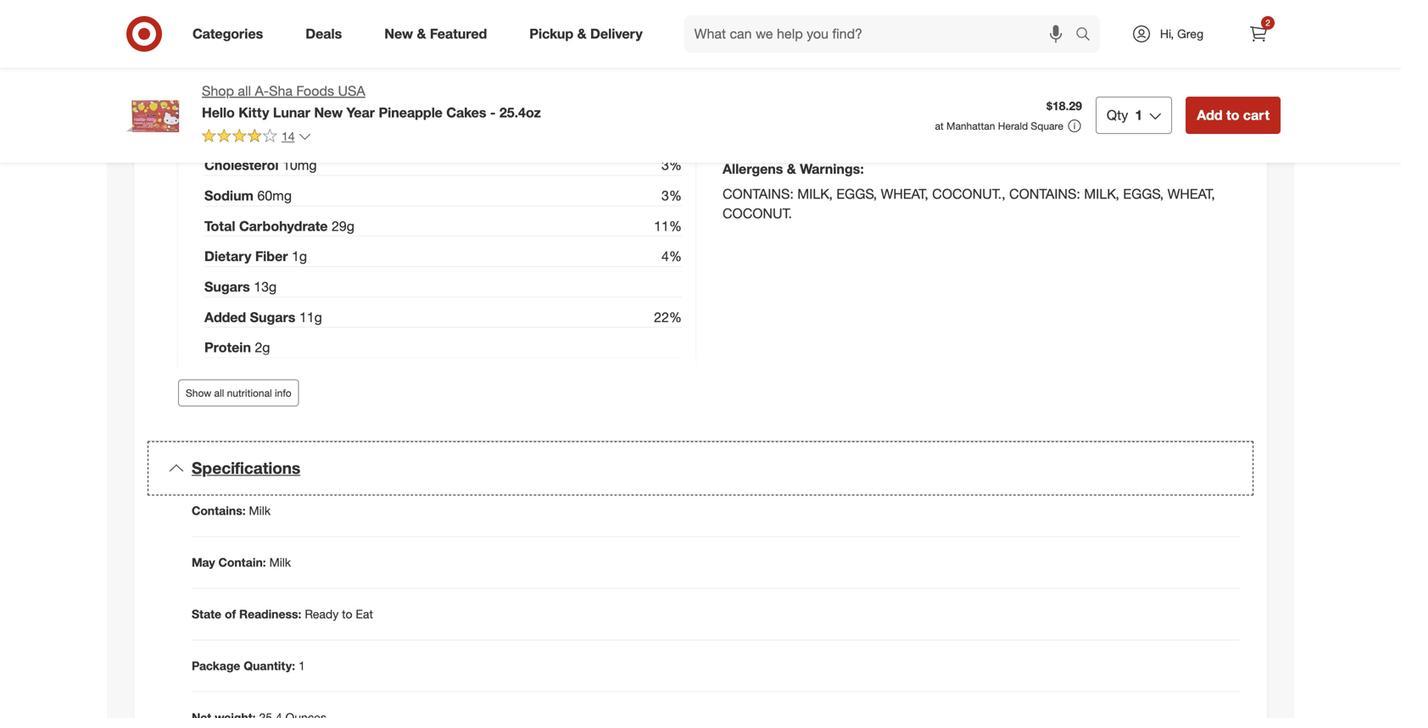 Task type: describe. For each thing, give the bounding box(es) containing it.
delivery
[[590, 26, 643, 42]]

square
[[1031, 120, 1064, 132]]

fat for total fat
[[239, 66, 259, 82]]

state of readiness: ready to eat
[[192, 607, 373, 622]]

2 milk, from the left
[[1084, 186, 1120, 202]]

trans
[[204, 127, 239, 143]]

shop
[[202, 83, 234, 99]]

year
[[347, 104, 375, 121]]

total fat 9 g
[[204, 66, 278, 82]]

$18.29
[[1047, 99, 1082, 113]]

& for featured
[[417, 26, 426, 42]]

eat
[[356, 607, 373, 622]]

1 eggs, from the left
[[837, 186, 877, 202]]

g for 29
[[347, 218, 354, 234]]

new & featured
[[384, 26, 487, 42]]

cholesterol 10 mg
[[204, 157, 317, 174]]

g for 5
[[303, 96, 311, 113]]

& for delivery
[[577, 26, 587, 42]]

allergens & warnings: contains: milk, eggs, wheat, coconut., contains: milk, eggs, wheat, coconut.
[[723, 161, 1215, 221]]

carbohydrate
[[239, 218, 328, 234]]

quantity:
[[244, 659, 295, 674]]

60
[[257, 187, 272, 204]]

added sugars 11 g
[[204, 309, 322, 326]]

1 for dietary fiber 1 g
[[292, 248, 299, 265]]

sugars 13 g
[[204, 279, 277, 295]]

package
[[192, 659, 240, 674]]

29
[[332, 218, 347, 234]]

g for 1
[[299, 248, 307, 265]]

specifications button
[[148, 442, 1254, 496]]

1 wheat, from the left
[[881, 186, 929, 202]]

2 link
[[1240, 15, 1278, 53]]

dietary
[[204, 248, 251, 265]]

to inside button
[[1227, 107, 1240, 123]]

herald
[[998, 120, 1028, 132]]

foods
[[296, 83, 334, 99]]

sodium
[[204, 187, 254, 204]]

pickup & delivery
[[530, 26, 643, 42]]

mg for sodium 60 mg
[[272, 187, 292, 204]]

sodium 60 mg
[[204, 187, 292, 204]]

specifications
[[192, 459, 300, 478]]

ready
[[305, 607, 339, 622]]

state
[[192, 607, 221, 622]]

greg
[[1177, 26, 1204, 41]]

contain:
[[218, 555, 266, 570]]

cakes
[[446, 104, 486, 121]]

% daily value*
[[589, 35, 682, 52]]

contains: milk
[[192, 503, 271, 518]]

show
[[186, 387, 211, 400]]

protein 2 g
[[204, 339, 270, 356]]

1 vertical spatial to
[[342, 607, 352, 622]]

categories link
[[178, 15, 284, 53]]

2 eggs, from the left
[[1123, 186, 1164, 202]]

0 vertical spatial 1
[[1135, 107, 1143, 123]]

contains:
[[192, 503, 246, 518]]

10
[[282, 157, 298, 174]]

at manhattan herald square
[[935, 120, 1064, 132]]

new inside shop all a-sha foods usa hello kitty lunar new year pineapple cakes - 25.4oz
[[314, 104, 343, 121]]

hi, greg
[[1160, 26, 1204, 41]]

1 contains: from the left
[[723, 186, 794, 202]]

dietary fiber 1 g
[[204, 248, 307, 265]]

-
[[490, 104, 496, 121]]

add
[[1197, 107, 1223, 123]]

11
[[299, 309, 314, 326]]

pineapple
[[379, 104, 443, 121]]

fiber
[[255, 248, 288, 265]]

fat for saturated fat
[[271, 96, 291, 113]]

may contain: milk
[[192, 555, 291, 570]]

featured
[[430, 26, 487, 42]]

all for shop
[[238, 83, 251, 99]]

manhattan
[[947, 120, 995, 132]]

search
[[1068, 27, 1109, 44]]

value*
[[642, 35, 682, 52]]

search button
[[1068, 15, 1109, 56]]

new & featured link
[[370, 15, 508, 53]]

readiness:
[[239, 607, 302, 622]]



Task type: locate. For each thing, give the bounding box(es) containing it.
pickup
[[530, 26, 574, 42]]

25.4oz
[[499, 104, 541, 121]]

12%
[[654, 66, 682, 82]]

mg for cholesterol 10 mg
[[298, 157, 317, 174]]

kitty
[[239, 104, 269, 121]]

contains:
[[723, 186, 794, 202], [1009, 186, 1081, 202]]

0 horizontal spatial mg
[[272, 187, 292, 204]]

to left eat
[[342, 607, 352, 622]]

new down foods at top left
[[314, 104, 343, 121]]

0 vertical spatial to
[[1227, 107, 1240, 123]]

0 vertical spatial milk
[[249, 503, 271, 518]]

qty
[[1107, 107, 1128, 123]]

&
[[417, 26, 426, 42], [577, 26, 587, 42], [787, 161, 796, 177]]

2 horizontal spatial &
[[787, 161, 796, 177]]

1 horizontal spatial milk,
[[1084, 186, 1120, 202]]

package quantity: 1
[[192, 659, 305, 674]]

0 vertical spatial sugars
[[204, 279, 250, 295]]

1 vertical spatial sugars
[[250, 309, 296, 326]]

1 vertical spatial total
[[204, 218, 235, 234]]

2 inside 2 link
[[1266, 17, 1271, 28]]

total for total carbohydrate
[[204, 218, 235, 234]]

milk right "contain:"
[[269, 555, 291, 570]]

0 horizontal spatial to
[[342, 607, 352, 622]]

%
[[589, 35, 602, 52]]

wheat,
[[881, 186, 929, 202], [1168, 186, 1215, 202]]

3% for sodium 60 mg
[[662, 187, 682, 204]]

add to cart button
[[1186, 97, 1281, 134]]

added
[[204, 309, 246, 326]]

0 horizontal spatial wheat,
[[881, 186, 929, 202]]

add to cart
[[1197, 107, 1270, 123]]

1 total from the top
[[204, 66, 235, 82]]

14
[[282, 129, 295, 144]]

0 horizontal spatial &
[[417, 26, 426, 42]]

2 3% from the top
[[662, 187, 682, 204]]

show all nutritional info
[[186, 387, 292, 400]]

1 horizontal spatial wheat,
[[1168, 186, 1215, 202]]

2 total from the top
[[204, 218, 235, 234]]

contains: up coconut.
[[723, 186, 794, 202]]

1 vertical spatial all
[[214, 387, 224, 400]]

sha
[[269, 83, 293, 99]]

& right allergens
[[787, 161, 796, 177]]

coconut.,
[[932, 186, 1006, 202]]

coconut.
[[723, 205, 792, 221]]

2
[[1266, 17, 1271, 28], [255, 339, 262, 356]]

1 horizontal spatial &
[[577, 26, 587, 42]]

saturated
[[204, 96, 268, 113]]

fat left 5 at the top
[[271, 96, 291, 113]]

fat left 9
[[239, 66, 259, 82]]

all for show
[[214, 387, 224, 400]]

g for 11
[[314, 309, 322, 326]]

1 vertical spatial new
[[314, 104, 343, 121]]

14 link
[[202, 128, 312, 147]]

0 vertical spatial 3%
[[662, 157, 682, 174]]

0 horizontal spatial new
[[314, 104, 343, 121]]

1 vertical spatial milk
[[269, 555, 291, 570]]

& inside allergens & warnings: contains: milk, eggs, wheat, coconut., contains: milk, eggs, wheat, coconut.
[[787, 161, 796, 177]]

protein
[[204, 339, 251, 356]]

1 horizontal spatial all
[[238, 83, 251, 99]]

& for warnings:
[[787, 161, 796, 177]]

fat left 0 at the left top of page
[[243, 127, 263, 143]]

hi,
[[1160, 26, 1174, 41]]

to right add
[[1227, 107, 1240, 123]]

1 vertical spatial mg
[[272, 187, 292, 204]]

pickup & delivery link
[[515, 15, 664, 53]]

1 horizontal spatial new
[[384, 26, 413, 42]]

1 for package quantity: 1
[[299, 659, 305, 674]]

mg
[[298, 157, 317, 174], [272, 187, 292, 204]]

wheat, left coconut.,
[[881, 186, 929, 202]]

of
[[225, 607, 236, 622]]

2 right greg
[[1266, 17, 1271, 28]]

all inside shop all a-sha foods usa hello kitty lunar new year pineapple cakes - 25.4oz
[[238, 83, 251, 99]]

milk, down the warnings:
[[798, 186, 833, 202]]

all inside "button"
[[214, 387, 224, 400]]

daily
[[606, 35, 638, 52]]

2 vertical spatial fat
[[243, 127, 263, 143]]

0 horizontal spatial 2
[[255, 339, 262, 356]]

eggs, down qty 1
[[1123, 186, 1164, 202]]

13
[[254, 279, 269, 295]]

1 right qty
[[1135, 107, 1143, 123]]

info
[[275, 387, 292, 400]]

milk
[[249, 503, 271, 518], [269, 555, 291, 570]]

0 vertical spatial 2
[[1266, 17, 1271, 28]]

cholesterol
[[204, 157, 279, 174]]

0 vertical spatial mg
[[298, 157, 317, 174]]

& left %
[[577, 26, 587, 42]]

0 vertical spatial total
[[204, 66, 235, 82]]

allergens
[[723, 161, 783, 177]]

3% for cholesterol 10 mg
[[662, 157, 682, 174]]

usa
[[338, 83, 365, 99]]

0
[[267, 127, 274, 143]]

deals
[[306, 26, 342, 42]]

categories
[[193, 26, 263, 42]]

1 horizontal spatial 2
[[1266, 17, 1271, 28]]

0 horizontal spatial milk,
[[798, 186, 833, 202]]

new left featured
[[384, 26, 413, 42]]

milk right the contains:
[[249, 503, 271, 518]]

all down total fat 9 g
[[238, 83, 251, 99]]

trans fat 0 g
[[204, 127, 282, 143]]

g for 9
[[271, 66, 278, 82]]

1 horizontal spatial eggs,
[[1123, 186, 1164, 202]]

warnings:
[[800, 161, 864, 177]]

all
[[238, 83, 251, 99], [214, 387, 224, 400]]

1 vertical spatial 1
[[292, 248, 299, 265]]

22%
[[654, 309, 682, 326]]

total
[[204, 66, 235, 82], [204, 218, 235, 234]]

2 contains: from the left
[[1009, 186, 1081, 202]]

4%
[[662, 248, 682, 265]]

total for total fat
[[204, 66, 235, 82]]

1 vertical spatial fat
[[271, 96, 291, 113]]

wheat, down add
[[1168, 186, 1215, 202]]

1 right quantity:
[[299, 659, 305, 674]]

eggs, down the warnings:
[[837, 186, 877, 202]]

cart
[[1243, 107, 1270, 123]]

3%
[[662, 157, 682, 174], [662, 187, 682, 204]]

0 vertical spatial new
[[384, 26, 413, 42]]

2 vertical spatial 1
[[299, 659, 305, 674]]

0 vertical spatial fat
[[239, 66, 259, 82]]

1 horizontal spatial to
[[1227, 107, 1240, 123]]

total up shop
[[204, 66, 235, 82]]

g
[[271, 66, 278, 82], [303, 96, 311, 113], [274, 127, 282, 143], [347, 218, 354, 234], [299, 248, 307, 265], [269, 279, 277, 295], [314, 309, 322, 326], [262, 339, 270, 356]]

total carbohydrate 29 g
[[204, 218, 354, 234]]

lunar
[[273, 104, 310, 121]]

1 horizontal spatial mg
[[298, 157, 317, 174]]

What can we help you find? suggestions appear below search field
[[684, 15, 1080, 53]]

0 horizontal spatial contains:
[[723, 186, 794, 202]]

& left featured
[[417, 26, 426, 42]]

may
[[192, 555, 215, 570]]

0 vertical spatial all
[[238, 83, 251, 99]]

0 horizontal spatial all
[[214, 387, 224, 400]]

1 horizontal spatial contains:
[[1009, 186, 1081, 202]]

new
[[384, 26, 413, 42], [314, 104, 343, 121]]

total up dietary at the top left of page
[[204, 218, 235, 234]]

qty 1
[[1107, 107, 1143, 123]]

1 right the fiber
[[292, 248, 299, 265]]

hello
[[202, 104, 235, 121]]

milk,
[[798, 186, 833, 202], [1084, 186, 1120, 202]]

11%
[[654, 218, 682, 234]]

saturated fat 5 g
[[204, 96, 311, 113]]

2 down "added sugars 11 g"
[[255, 339, 262, 356]]

fat for trans fat
[[243, 127, 263, 143]]

eggs,
[[837, 186, 877, 202], [1123, 186, 1164, 202]]

1 vertical spatial 3%
[[662, 187, 682, 204]]

calories:
[[205, 13, 266, 30]]

sugars down the 13
[[250, 309, 296, 326]]

0 horizontal spatial eggs,
[[837, 186, 877, 202]]

image of hello kitty lunar new year pineapple cakes - 25.4oz image
[[120, 81, 188, 149]]

sugars
[[204, 279, 250, 295], [250, 309, 296, 326]]

5
[[295, 96, 303, 113]]

1 vertical spatial 2
[[255, 339, 262, 356]]

fat
[[239, 66, 259, 82], [271, 96, 291, 113], [243, 127, 263, 143]]

deals link
[[291, 15, 363, 53]]

sugars down dietary at the top left of page
[[204, 279, 250, 295]]

contains: down square
[[1009, 186, 1081, 202]]

milk, down qty
[[1084, 186, 1120, 202]]

2 wheat, from the left
[[1168, 186, 1215, 202]]

g for 0
[[274, 127, 282, 143]]

9
[[263, 66, 271, 82]]

1 3% from the top
[[662, 157, 682, 174]]

all right show in the left of the page
[[214, 387, 224, 400]]

nutritional
[[227, 387, 272, 400]]

show all nutritional info button
[[178, 380, 299, 407]]

1 milk, from the left
[[798, 186, 833, 202]]

shop all a-sha foods usa hello kitty lunar new year pineapple cakes - 25.4oz
[[202, 83, 541, 121]]



Task type: vqa. For each thing, say whether or not it's contained in the screenshot.
$15
no



